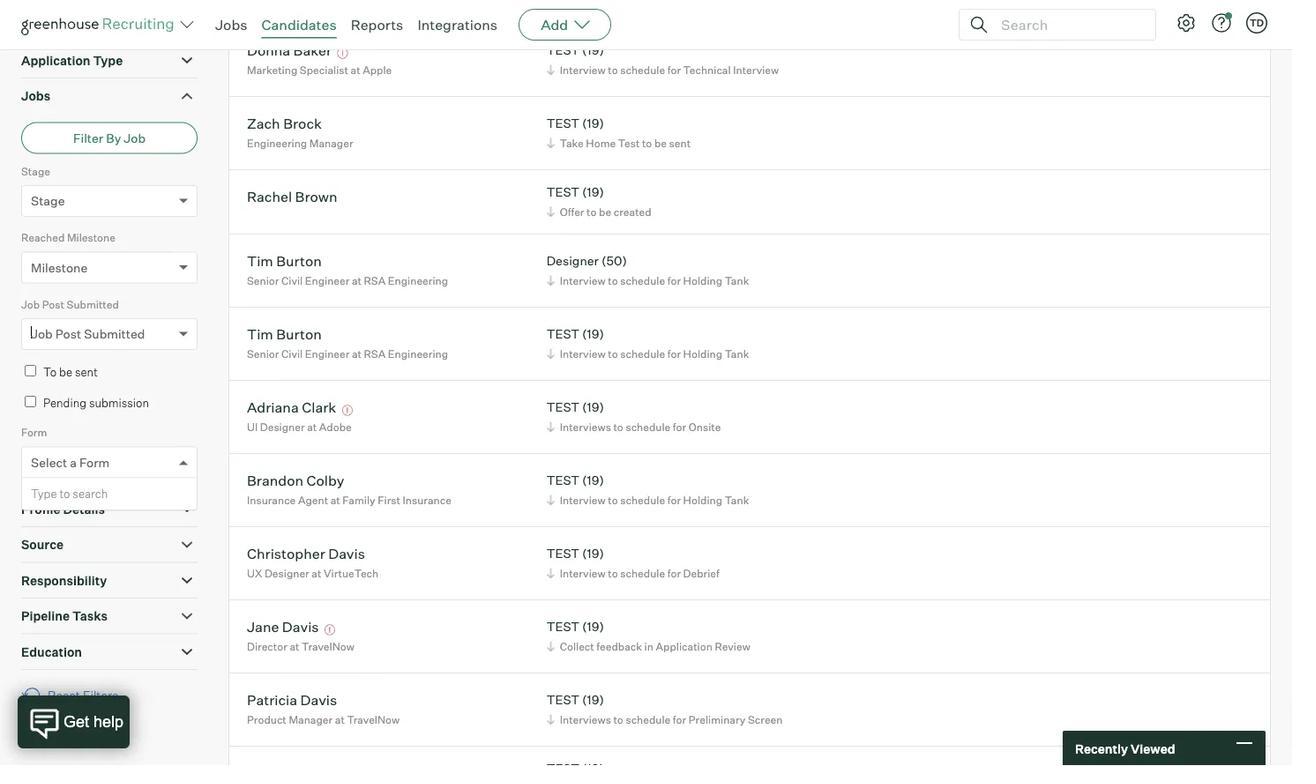 Task type: locate. For each thing, give the bounding box(es) containing it.
type
[[93, 53, 123, 68], [31, 487, 57, 501]]

1 vertical spatial job
[[21, 298, 40, 311]]

(19) inside test (19) collect feedback in application review
[[583, 620, 604, 635]]

recently
[[1076, 742, 1129, 757]]

1 tim from the top
[[247, 252, 273, 270]]

1 tim burton link from the top
[[247, 252, 322, 272]]

0 horizontal spatial jobs
[[21, 88, 51, 104]]

jane
[[247, 618, 279, 636]]

job post submitted up 'to be sent'
[[31, 327, 145, 342]]

0 vertical spatial interviews
[[560, 421, 611, 434]]

1 vertical spatial application
[[656, 640, 713, 654]]

insurance down brandon
[[247, 494, 296, 507]]

0 horizontal spatial application
[[21, 53, 90, 68]]

integrations
[[418, 16, 498, 34]]

manager inside the zach brock engineering manager
[[310, 137, 353, 150]]

post
[[42, 298, 64, 311], [55, 327, 81, 342]]

schedule inside the test (19) interview to schedule for debrief
[[621, 567, 665, 580]]

manager down patricia davis link
[[289, 714, 333, 727]]

test
[[547, 43, 580, 58], [547, 116, 580, 131], [547, 185, 580, 200], [547, 327, 580, 342], [547, 400, 580, 415], [547, 473, 580, 489], [547, 546, 580, 562], [547, 620, 580, 635], [547, 693, 580, 708]]

1 vertical spatial designer
[[260, 421, 305, 434]]

1 vertical spatial interview to schedule for holding tank link
[[544, 346, 754, 362]]

(19) up collect
[[583, 620, 604, 635]]

to up the test (19) interview to schedule for debrief
[[608, 494, 618, 507]]

(19) up home
[[583, 116, 604, 131]]

schedule inside test (19) interviews to schedule for preliminary screen
[[626, 714, 671, 727]]

test for ui designer at adobe
[[547, 400, 580, 415]]

at inside the 'brandon colby insurance agent at family first insurance'
[[331, 494, 340, 507]]

burton for designer
[[277, 252, 322, 270]]

1 tank from the top
[[725, 274, 750, 287]]

adriana clark has been in onsite for more than 21 days image
[[340, 406, 355, 416]]

tim burton senior civil engineer at rsa engineering
[[247, 252, 448, 287], [247, 325, 448, 361]]

(19) down add popup button
[[583, 43, 604, 58]]

form down pending submission option
[[21, 426, 47, 440]]

(19) down (50)
[[583, 327, 604, 342]]

davis right patricia at bottom
[[301, 692, 337, 709]]

1 vertical spatial engineer
[[305, 347, 350, 361]]

senior up adriana
[[247, 347, 279, 361]]

2 tim burton link from the top
[[247, 325, 322, 346]]

2 tim burton senior civil engineer at rsa engineering from the top
[[247, 325, 448, 361]]

to up test (19) take home test to be sent
[[608, 63, 618, 76]]

schedule for interview to schedule for debrief link
[[621, 567, 665, 580]]

be right "test"
[[655, 137, 667, 150]]

3 (19) from the top
[[583, 185, 604, 200]]

test inside the 'test (19) interviews to schedule for onsite'
[[547, 400, 580, 415]]

engineer up clark
[[305, 347, 350, 361]]

1 (19) from the top
[[583, 43, 604, 58]]

(19) up offer to be created link
[[583, 185, 604, 200]]

1 vertical spatial engineering
[[388, 274, 448, 287]]

interviews for test (19) interviews to schedule for onsite
[[560, 421, 611, 434]]

1 vertical spatial travelnow
[[347, 714, 400, 727]]

jobs up donna
[[215, 16, 248, 34]]

2 tim from the top
[[247, 325, 273, 343]]

engineer
[[305, 274, 350, 287], [305, 347, 350, 361]]

1 vertical spatial test (19) interview to schedule for holding tank
[[547, 473, 750, 507]]

1 test from the top
[[547, 43, 580, 58]]

holding for first interview to schedule for holding tank link from the bottom of the page
[[684, 494, 723, 507]]

5 (19) from the top
[[583, 400, 604, 415]]

tim burton link down rachel brown link
[[247, 252, 322, 272]]

marketing specialist at apple
[[247, 63, 392, 76]]

milestone down reached milestone
[[31, 260, 88, 276]]

for inside the 'test (19) interviews to schedule for onsite'
[[673, 421, 687, 434]]

1 horizontal spatial jobs
[[215, 16, 248, 34]]

schedule left preliminary
[[626, 714, 671, 727]]

test (19) interview to schedule for technical interview
[[547, 43, 779, 76]]

3 test from the top
[[547, 185, 580, 200]]

jobs link
[[215, 16, 248, 34]]

type inside form element
[[31, 487, 57, 501]]

(19) up interviews to schedule for onsite link at the bottom
[[583, 400, 604, 415]]

schedule for third interview to schedule for holding tank link from the bottom
[[621, 274, 665, 287]]

1 interviews from the top
[[560, 421, 611, 434]]

1 vertical spatial job post submitted
[[31, 327, 145, 342]]

1 horizontal spatial type
[[93, 53, 123, 68]]

0 vertical spatial tim burton senior civil engineer at rsa engineering
[[247, 252, 448, 287]]

1 horizontal spatial application
[[656, 640, 713, 654]]

tim for designer
[[247, 252, 273, 270]]

1 vertical spatial tim burton senior civil engineer at rsa engineering
[[247, 325, 448, 361]]

1 engineer from the top
[[305, 274, 350, 287]]

test inside the test (19) interview to schedule for debrief
[[547, 546, 580, 562]]

1 vertical spatial tim burton link
[[247, 325, 322, 346]]

to
[[84, 6, 96, 21], [608, 63, 618, 76], [642, 137, 652, 150], [587, 205, 597, 219], [608, 274, 618, 287], [608, 347, 618, 361], [614, 421, 624, 434], [59, 487, 70, 501], [608, 494, 618, 507], [608, 567, 618, 580], [614, 714, 624, 727]]

tim burton link for test
[[247, 325, 322, 346]]

test (19) interview to schedule for holding tank down interviews to schedule for onsite link at the bottom
[[547, 473, 750, 507]]

holding inside designer (50) interview to schedule for holding tank
[[684, 274, 723, 287]]

type up profile
[[31, 487, 57, 501]]

0 vertical spatial civil
[[282, 274, 303, 287]]

(19)
[[583, 43, 604, 58], [583, 116, 604, 131], [583, 185, 604, 200], [583, 327, 604, 342], [583, 400, 604, 415], [583, 473, 604, 489], [583, 546, 604, 562], [583, 620, 604, 635], [583, 693, 604, 708]]

application right in
[[656, 640, 713, 654]]

job post submitted down reached milestone element
[[21, 298, 119, 311]]

designer left (50)
[[547, 253, 599, 269]]

be right to
[[59, 366, 72, 380]]

4 (19) from the top
[[583, 327, 604, 342]]

0 vertical spatial tank
[[725, 274, 750, 287]]

schedule left technical
[[621, 63, 665, 76]]

tim up adriana
[[247, 325, 273, 343]]

interview for 2nd interview to schedule for holding tank link
[[560, 347, 606, 361]]

1 vertical spatial civil
[[282, 347, 303, 361]]

Pending submission checkbox
[[25, 396, 36, 408]]

1 vertical spatial rsa
[[364, 347, 386, 361]]

0 vertical spatial manager
[[310, 137, 353, 150]]

submitted up 'to be sent'
[[84, 327, 145, 342]]

schedule for 2nd interview to schedule for holding tank link
[[621, 347, 665, 361]]

to up the 'test (19) interviews to schedule for onsite'
[[608, 347, 618, 361]]

schedule left debrief
[[621, 567, 665, 580]]

5 test from the top
[[547, 400, 580, 415]]

at
[[351, 63, 361, 76], [352, 274, 362, 287], [352, 347, 362, 361], [307, 421, 317, 434], [331, 494, 340, 507], [312, 567, 322, 580], [290, 640, 300, 654], [335, 714, 345, 727]]

reports link
[[351, 16, 404, 34]]

to down (50)
[[608, 274, 618, 287]]

1 vertical spatial be
[[599, 205, 612, 219]]

2 vertical spatial be
[[59, 366, 72, 380]]

1 interview to schedule for holding tank link from the top
[[544, 272, 754, 289]]

(19) up interview to schedule for debrief link
[[583, 546, 604, 562]]

(19) inside the 'test (19) interviews to schedule for onsite'
[[583, 400, 604, 415]]

to left z)
[[84, 6, 96, 21]]

submitted
[[67, 298, 119, 311], [84, 327, 145, 342]]

manager
[[310, 137, 353, 150], [289, 714, 333, 727]]

1 vertical spatial interviews
[[560, 714, 611, 727]]

davis up director at travelnow
[[282, 618, 319, 636]]

(19) for director at travelnow
[[583, 620, 604, 635]]

davis for patricia
[[301, 692, 337, 709]]

tim burton link
[[247, 252, 322, 272], [247, 325, 322, 346]]

8 test from the top
[[547, 620, 580, 635]]

holding for third interview to schedule for holding tank link from the bottom
[[684, 274, 723, 287]]

test (19) interview to schedule for holding tank
[[547, 327, 750, 361], [547, 473, 750, 507]]

2 test from the top
[[547, 116, 580, 131]]

interviews
[[560, 421, 611, 434], [560, 714, 611, 727]]

senior down rachel
[[247, 274, 279, 287]]

schedule inside designer (50) interview to schedule for holding tank
[[621, 274, 665, 287]]

adobe
[[319, 421, 352, 434]]

interviews inside test (19) interviews to schedule for preliminary screen
[[560, 714, 611, 727]]

family
[[343, 494, 376, 507]]

recently viewed
[[1076, 742, 1176, 757]]

tim burton senior civil engineer at rsa engineering down brown
[[247, 252, 448, 287]]

interview up the test (19) interview to schedule for debrief
[[560, 494, 606, 507]]

civil down rachel brown link
[[282, 274, 303, 287]]

to up profile details
[[59, 487, 70, 501]]

2 vertical spatial designer
[[265, 567, 310, 580]]

add
[[541, 16, 568, 34]]

schedule for first interview to schedule for holding tank link from the bottom of the page
[[621, 494, 665, 507]]

be
[[655, 137, 667, 150], [599, 205, 612, 219], [59, 366, 72, 380]]

9 test from the top
[[547, 693, 580, 708]]

search
[[73, 487, 108, 501]]

filter by job
[[73, 130, 146, 146]]

interview to schedule for holding tank link up the 'test (19) interviews to schedule for onsite'
[[544, 346, 754, 362]]

schedule for interviews to schedule for onsite link at the bottom
[[626, 421, 671, 434]]

debrief
[[684, 567, 720, 580]]

tim burton link up adriana clark
[[247, 325, 322, 346]]

engineer down brown
[[305, 274, 350, 287]]

0 vertical spatial form
[[21, 426, 47, 440]]

schedule down (50)
[[621, 274, 665, 287]]

christopher davis ux designer at virtuetech
[[247, 545, 379, 580]]

burton for test
[[277, 325, 322, 343]]

to inside the test (19) interview to schedule for debrief
[[608, 567, 618, 580]]

0 vertical spatial designer
[[547, 253, 599, 269]]

0 vertical spatial submitted
[[67, 298, 119, 311]]

jane davis has been in application review for more than 5 days image
[[322, 625, 338, 636]]

test (19) offer to be created
[[547, 185, 652, 219]]

0 horizontal spatial form
[[21, 426, 47, 440]]

select
[[31, 455, 67, 471]]

senior
[[247, 274, 279, 287], [247, 347, 279, 361]]

senior for test (19)
[[247, 347, 279, 361]]

test inside test (19) interview to schedule for technical interview
[[547, 43, 580, 58]]

rachel
[[247, 188, 292, 205]]

review
[[715, 640, 751, 654]]

0 vertical spatial senior
[[247, 274, 279, 287]]

zach brock link
[[247, 114, 322, 135]]

baker
[[294, 41, 332, 59]]

type down greenhouse recruiting image
[[93, 53, 123, 68]]

engineering
[[247, 137, 307, 150], [388, 274, 448, 287], [388, 347, 448, 361]]

interview down add popup button
[[560, 63, 606, 76]]

0 vertical spatial davis
[[329, 545, 365, 563]]

to inside test (19) interview to schedule for technical interview
[[608, 63, 618, 76]]

0 vertical spatial jobs
[[215, 16, 248, 34]]

civil
[[282, 274, 303, 287], [282, 347, 303, 361]]

director at travelnow
[[247, 640, 355, 654]]

burton
[[277, 252, 322, 270], [277, 325, 322, 343]]

interview to schedule for holding tank link up the test (19) interview to schedule for debrief
[[544, 492, 754, 509]]

9 (19) from the top
[[583, 693, 604, 708]]

interview inside the test (19) interview to schedule for debrief
[[560, 567, 606, 580]]

test (19) interview to schedule for holding tank down designer (50) interview to schedule for holding tank
[[547, 327, 750, 361]]

test for ux designer at virtuetech
[[547, 546, 580, 562]]

(19) for insurance agent at family first insurance
[[583, 473, 604, 489]]

1 vertical spatial tank
[[725, 347, 750, 361]]

schedule up the test (19) interview to schedule for debrief
[[621, 494, 665, 507]]

7 (19) from the top
[[583, 546, 604, 562]]

adriana
[[247, 399, 299, 416]]

1 tim burton senior civil engineer at rsa engineering from the top
[[247, 252, 448, 287]]

2 vertical spatial interview to schedule for holding tank link
[[544, 492, 754, 509]]

davis inside christopher davis ux designer at virtuetech
[[329, 545, 365, 563]]

education
[[21, 645, 82, 660]]

civil up adriana clark
[[282, 347, 303, 361]]

0 vertical spatial test (19) interview to schedule for holding tank
[[547, 327, 750, 361]]

2 vertical spatial tank
[[725, 494, 750, 507]]

6 (19) from the top
[[583, 473, 604, 489]]

brandon colby link
[[247, 472, 344, 492]]

details
[[63, 502, 105, 517]]

tim burton senior civil engineer at rsa engineering up adriana clark has been in onsite for more than 21 days image at the bottom left of page
[[247, 325, 448, 361]]

tim down rachel
[[247, 252, 273, 270]]

2 burton from the top
[[277, 325, 322, 343]]

1 horizontal spatial be
[[599, 205, 612, 219]]

0 vertical spatial sent
[[669, 137, 691, 150]]

reset filters
[[48, 689, 118, 704]]

2 interviews from the top
[[560, 714, 611, 727]]

1 vertical spatial davis
[[282, 618, 319, 636]]

ui
[[247, 421, 258, 434]]

holding for 2nd interview to schedule for holding tank link
[[684, 347, 723, 361]]

be inside the test (19) offer to be created
[[599, 205, 612, 219]]

post down reached
[[42, 298, 64, 311]]

interview up the 'test (19) interviews to schedule for onsite'
[[560, 347, 606, 361]]

jobs down application type
[[21, 88, 51, 104]]

2 vertical spatial engineering
[[388, 347, 448, 361]]

to down feedback
[[614, 714, 624, 727]]

0 horizontal spatial type
[[31, 487, 57, 501]]

2 vertical spatial job
[[31, 327, 53, 342]]

1 vertical spatial jobs
[[21, 88, 51, 104]]

stage
[[21, 165, 50, 178], [31, 193, 65, 209]]

1 vertical spatial senior
[[247, 347, 279, 361]]

to up test (19) collect feedback in application review
[[608, 567, 618, 580]]

(19) inside the test (19) interview to schedule for debrief
[[583, 546, 604, 562]]

2 vertical spatial holding
[[684, 494, 723, 507]]

2 civil from the top
[[282, 347, 303, 361]]

insurance right first
[[403, 494, 452, 507]]

0 horizontal spatial insurance
[[247, 494, 296, 507]]

form
[[21, 426, 47, 440], [79, 455, 110, 471]]

2 (19) from the top
[[583, 116, 604, 131]]

interview to schedule for holding tank link down (50)
[[544, 272, 754, 289]]

0 vertical spatial job post submitted
[[21, 298, 119, 311]]

milestone
[[67, 231, 116, 245], [31, 260, 88, 276]]

0 horizontal spatial be
[[59, 366, 72, 380]]

1 holding from the top
[[684, 274, 723, 287]]

test inside test (19) take home test to be sent
[[547, 116, 580, 131]]

donna baker
[[247, 41, 332, 59]]

2 rsa from the top
[[364, 347, 386, 361]]

to right "test"
[[642, 137, 652, 150]]

test (19) interview to schedule for holding tank for burton
[[547, 327, 750, 361]]

0 vertical spatial tim burton link
[[247, 252, 322, 272]]

interview up collect
[[560, 567, 606, 580]]

(19) for senior civil engineer at rsa engineering
[[583, 327, 604, 342]]

preliminary
[[689, 714, 746, 727]]

designer down adriana clark link
[[260, 421, 305, 434]]

6 test from the top
[[547, 473, 580, 489]]

test inside test (19) collect feedback in application review
[[547, 620, 580, 635]]

0 vertical spatial interview to schedule for holding tank link
[[544, 272, 754, 289]]

1 horizontal spatial sent
[[669, 137, 691, 150]]

post up 'to be sent'
[[55, 327, 81, 342]]

interview to schedule for technical interview link
[[544, 61, 784, 78]]

2 tank from the top
[[725, 347, 750, 361]]

sent right "test"
[[669, 137, 691, 150]]

to right offer
[[587, 205, 597, 219]]

1 horizontal spatial form
[[79, 455, 110, 471]]

submitted down reached milestone element
[[67, 298, 119, 311]]

add button
[[519, 9, 612, 41]]

(19) inside the test (19) offer to be created
[[583, 185, 604, 200]]

davis for christopher
[[329, 545, 365, 563]]

job
[[124, 130, 146, 146], [21, 298, 40, 311], [31, 327, 53, 342]]

1 vertical spatial tim
[[247, 325, 273, 343]]

burton down rachel brown link
[[277, 252, 322, 270]]

engineering for test
[[388, 347, 448, 361]]

be left created
[[599, 205, 612, 219]]

interview inside designer (50) interview to schedule for holding tank
[[560, 274, 606, 287]]

0 vertical spatial engineer
[[305, 274, 350, 287]]

source
[[21, 538, 64, 553]]

interviews inside the 'test (19) interviews to schedule for onsite'
[[560, 421, 611, 434]]

engineer for designer (50)
[[305, 274, 350, 287]]

patricia davis link
[[247, 692, 337, 712]]

1 vertical spatial sent
[[75, 366, 98, 380]]

1 burton from the top
[[277, 252, 322, 270]]

(19) inside test (19) take home test to be sent
[[583, 116, 604, 131]]

burton up adriana clark
[[277, 325, 322, 343]]

interviews for test (19) interviews to schedule for preliminary screen
[[560, 714, 611, 727]]

2 test (19) interview to schedule for holding tank from the top
[[547, 473, 750, 507]]

manager inside the patricia davis product manager at travelnow
[[289, 714, 333, 727]]

(19) down interviews to schedule for onsite link at the bottom
[[583, 473, 604, 489]]

2 horizontal spatial be
[[655, 137, 667, 150]]

tim burton senior civil engineer at rsa engineering for test
[[247, 325, 448, 361]]

1 vertical spatial milestone
[[31, 260, 88, 276]]

form right a
[[79, 455, 110, 471]]

test (19) interview to schedule for debrief
[[547, 546, 720, 580]]

1 rsa from the top
[[364, 274, 386, 287]]

1 vertical spatial burton
[[277, 325, 322, 343]]

schedule inside the 'test (19) interviews to schedule for onsite'
[[626, 421, 671, 434]]

milestone down stage element
[[67, 231, 116, 245]]

None field
[[31, 448, 35, 478]]

1 vertical spatial type
[[31, 487, 57, 501]]

1 horizontal spatial insurance
[[403, 494, 452, 507]]

christopher davis link
[[247, 545, 365, 565]]

4 test from the top
[[547, 327, 580, 342]]

ui designer at adobe
[[247, 421, 352, 434]]

interview down (50)
[[560, 274, 606, 287]]

agent
[[298, 494, 328, 507]]

at inside christopher davis ux designer at virtuetech
[[312, 567, 322, 580]]

manager down brock
[[310, 137, 353, 150]]

davis inside the patricia davis product manager at travelnow
[[301, 692, 337, 709]]

0 vertical spatial tim
[[247, 252, 273, 270]]

1 senior from the top
[[247, 274, 279, 287]]

be inside test (19) take home test to be sent
[[655, 137, 667, 150]]

z)
[[99, 6, 112, 21]]

0 vertical spatial be
[[655, 137, 667, 150]]

0 vertical spatial job
[[124, 130, 146, 146]]

to inside the test (19) offer to be created
[[587, 205, 597, 219]]

jobs
[[215, 16, 248, 34], [21, 88, 51, 104]]

virtuetech
[[324, 567, 379, 580]]

brock
[[283, 114, 322, 132]]

1 civil from the top
[[282, 274, 303, 287]]

2 engineer from the top
[[305, 347, 350, 361]]

7 test from the top
[[547, 546, 580, 562]]

8 (19) from the top
[[583, 620, 604, 635]]

designer inside christopher davis ux designer at virtuetech
[[265, 567, 310, 580]]

to left onsite at the bottom right of page
[[614, 421, 624, 434]]

form element
[[21, 425, 198, 511]]

designer down christopher
[[265, 567, 310, 580]]

1 test (19) interview to schedule for holding tank from the top
[[547, 327, 750, 361]]

interview to schedule for holding tank link
[[544, 272, 754, 289], [544, 346, 754, 362], [544, 492, 754, 509]]

2 vertical spatial davis
[[301, 692, 337, 709]]

application down name
[[21, 53, 90, 68]]

1 vertical spatial holding
[[684, 347, 723, 361]]

sent up "pending submission" at bottom
[[75, 366, 98, 380]]

0 vertical spatial travelnow
[[302, 640, 355, 654]]

schedule left onsite at the bottom right of page
[[626, 421, 671, 434]]

designer
[[547, 253, 599, 269], [260, 421, 305, 434], [265, 567, 310, 580]]

2 insurance from the left
[[403, 494, 452, 507]]

(a
[[68, 6, 81, 21]]

test (19) interview to schedule for holding tank for colby
[[547, 473, 750, 507]]

interviews to schedule for onsite link
[[544, 419, 726, 436]]

collect
[[560, 640, 595, 654]]

offer
[[560, 205, 585, 219]]

0 vertical spatial engineering
[[247, 137, 307, 150]]

to inside the 'test (19) interviews to schedule for onsite'
[[614, 421, 624, 434]]

0 vertical spatial holding
[[684, 274, 723, 287]]

2 senior from the top
[[247, 347, 279, 361]]

davis up virtuetech
[[329, 545, 365, 563]]

2 holding from the top
[[684, 347, 723, 361]]

0 vertical spatial rsa
[[364, 274, 386, 287]]

3 holding from the top
[[684, 494, 723, 507]]

(19) down collect
[[583, 693, 604, 708]]

tim burton link for designer
[[247, 252, 322, 272]]

0 vertical spatial burton
[[277, 252, 322, 270]]

application type
[[21, 53, 123, 68]]

schedule up the 'test (19) interviews to schedule for onsite'
[[621, 347, 665, 361]]

1 vertical spatial manager
[[289, 714, 333, 727]]

adriana clark link
[[247, 399, 337, 419]]

engineer for test (19)
[[305, 347, 350, 361]]

rsa for designer (50)
[[364, 274, 386, 287]]



Task type: vqa. For each thing, say whether or not it's contained in the screenshot.


Task type: describe. For each thing, give the bounding box(es) containing it.
0 horizontal spatial sent
[[75, 366, 98, 380]]

apple
[[363, 63, 392, 76]]

0 vertical spatial stage
[[21, 165, 50, 178]]

product
[[247, 714, 287, 727]]

pending submission
[[43, 396, 149, 411]]

patricia davis product manager at travelnow
[[247, 692, 400, 727]]

1 vertical spatial post
[[55, 327, 81, 342]]

type to search
[[31, 487, 108, 501]]

created
[[614, 205, 652, 219]]

1 vertical spatial form
[[79, 455, 110, 471]]

integrations link
[[418, 16, 498, 34]]

to inside form element
[[59, 487, 70, 501]]

interview for first interview to schedule for holding tank link from the bottom of the page
[[560, 494, 606, 507]]

application inside test (19) collect feedback in application review
[[656, 640, 713, 654]]

civil for test (19)
[[282, 347, 303, 361]]

tim for test
[[247, 325, 273, 343]]

brandon colby insurance agent at family first insurance
[[247, 472, 452, 507]]

(19) for engineering manager
[[583, 116, 604, 131]]

1 vertical spatial stage
[[31, 193, 65, 209]]

(19) inside test (19) interviews to schedule for preliminary screen
[[583, 693, 604, 708]]

3 tank from the top
[[725, 494, 750, 507]]

submission
[[89, 396, 149, 411]]

td button
[[1243, 9, 1272, 37]]

reached
[[21, 231, 65, 245]]

candidates
[[262, 16, 337, 34]]

to inside test (19) interviews to schedule for preliminary screen
[[614, 714, 624, 727]]

filter
[[73, 130, 103, 146]]

name
[[31, 6, 65, 21]]

interview right technical
[[734, 63, 779, 76]]

jane davis link
[[247, 618, 319, 639]]

none field inside form element
[[31, 448, 35, 478]]

schedule inside test (19) interview to schedule for technical interview
[[621, 63, 665, 76]]

home
[[586, 137, 616, 150]]

test (19) collect feedback in application review
[[547, 620, 751, 654]]

adriana clark
[[247, 399, 337, 416]]

test (19) interviews to schedule for preliminary screen
[[547, 693, 783, 727]]

donna baker link
[[247, 41, 332, 61]]

senior for designer (50)
[[247, 274, 279, 287]]

filter by job button
[[21, 122, 198, 154]]

candidates link
[[262, 16, 337, 34]]

reset
[[48, 689, 80, 704]]

technical
[[684, 63, 731, 76]]

reset filters button
[[21, 680, 127, 713]]

test (19) interviews to schedule for onsite
[[547, 400, 721, 434]]

greenhouse recruiting image
[[21, 14, 180, 35]]

sent inside test (19) take home test to be sent
[[669, 137, 691, 150]]

donna
[[247, 41, 290, 59]]

rachel brown link
[[247, 188, 338, 208]]

profile details
[[21, 502, 105, 517]]

travelnow inside the patricia davis product manager at travelnow
[[347, 714, 400, 727]]

by
[[106, 130, 121, 146]]

0 vertical spatial post
[[42, 298, 64, 311]]

(50)
[[602, 253, 627, 269]]

name (a to z) option
[[31, 6, 112, 21]]

tank inside designer (50) interview to schedule for holding tank
[[725, 274, 750, 287]]

for inside the test (19) interview to schedule for debrief
[[668, 567, 681, 580]]

ux
[[247, 567, 262, 580]]

test inside test (19) interviews to schedule for preliminary screen
[[547, 693, 580, 708]]

a
[[70, 455, 77, 471]]

3 interview to schedule for holding tank link from the top
[[544, 492, 754, 509]]

td button
[[1247, 12, 1268, 34]]

interview for interview to schedule for debrief link
[[560, 567, 606, 580]]

first
[[378, 494, 401, 507]]

profile
[[21, 502, 60, 517]]

test inside the test (19) offer to be created
[[547, 185, 580, 200]]

engineering inside the zach brock engineering manager
[[247, 137, 307, 150]]

test for engineering manager
[[547, 116, 580, 131]]

to be sent
[[43, 366, 98, 380]]

jane davis
[[247, 618, 319, 636]]

specialist
[[300, 63, 349, 76]]

reached milestone element
[[21, 230, 198, 296]]

to
[[43, 366, 57, 380]]

director
[[247, 640, 288, 654]]

brown
[[295, 188, 338, 205]]

job post submitted element
[[21, 296, 198, 363]]

designer inside designer (50) interview to schedule for holding tank
[[547, 253, 599, 269]]

test for senior civil engineer at rsa engineering
[[547, 327, 580, 342]]

test for director at travelnow
[[547, 620, 580, 635]]

stage element
[[21, 163, 198, 230]]

manager for davis
[[289, 714, 333, 727]]

0 vertical spatial application
[[21, 53, 90, 68]]

(19) for ux designer at virtuetech
[[583, 546, 604, 562]]

donna baker has been in technical interview for more than 14 days image
[[335, 48, 351, 59]]

td
[[1250, 17, 1265, 29]]

designer (50) interview to schedule for holding tank
[[547, 253, 750, 287]]

marketing
[[247, 63, 298, 76]]

zach
[[247, 114, 280, 132]]

clark
[[302, 399, 337, 416]]

rsa for test (19)
[[364, 347, 386, 361]]

manager for brock
[[310, 137, 353, 150]]

2 interview to schedule for holding tank link from the top
[[544, 346, 754, 362]]

zach brock engineering manager
[[247, 114, 353, 150]]

responsibility
[[21, 573, 107, 589]]

pending
[[43, 396, 87, 411]]

for inside test (19) interviews to schedule for preliminary screen
[[673, 714, 687, 727]]

civil for designer (50)
[[282, 274, 303, 287]]

test
[[618, 137, 640, 150]]

to inside test (19) take home test to be sent
[[642, 137, 652, 150]]

0 vertical spatial milestone
[[67, 231, 116, 245]]

configure image
[[1176, 12, 1198, 34]]

job inside button
[[124, 130, 146, 146]]

for inside designer (50) interview to schedule for holding tank
[[668, 274, 681, 287]]

name (a to z)
[[31, 6, 112, 21]]

0 vertical spatial type
[[93, 53, 123, 68]]

pipeline
[[21, 609, 70, 625]]

take home test to be sent link
[[544, 135, 695, 152]]

reports
[[351, 16, 404, 34]]

christopher
[[247, 545, 325, 563]]

feedback
[[597, 640, 642, 654]]

for inside test (19) interview to schedule for technical interview
[[668, 63, 681, 76]]

(19) for ui designer at adobe
[[583, 400, 604, 415]]

engineering for designer
[[388, 274, 448, 287]]

reached milestone
[[21, 231, 116, 245]]

interview for third interview to schedule for holding tank link from the bottom
[[560, 274, 606, 287]]

interview to schedule for debrief link
[[544, 565, 724, 582]]

1 insurance from the left
[[247, 494, 296, 507]]

interviews to schedule for preliminary screen link
[[544, 712, 788, 729]]

at inside the patricia davis product manager at travelnow
[[335, 714, 345, 727]]

to inside designer (50) interview to schedule for holding tank
[[608, 274, 618, 287]]

patricia
[[247, 692, 298, 709]]

in
[[645, 640, 654, 654]]

Search text field
[[997, 12, 1140, 38]]

offer to be created link
[[544, 204, 656, 220]]

To be sent checkbox
[[25, 366, 36, 377]]

rachel brown
[[247, 188, 338, 205]]

(19) inside test (19) interview to schedule for technical interview
[[583, 43, 604, 58]]

tim burton senior civil engineer at rsa engineering for designer
[[247, 252, 448, 287]]

davis for jane
[[282, 618, 319, 636]]

select a form
[[31, 455, 110, 471]]

filters
[[83, 689, 118, 704]]

1 vertical spatial submitted
[[84, 327, 145, 342]]

test for insurance agent at family first insurance
[[547, 473, 580, 489]]



